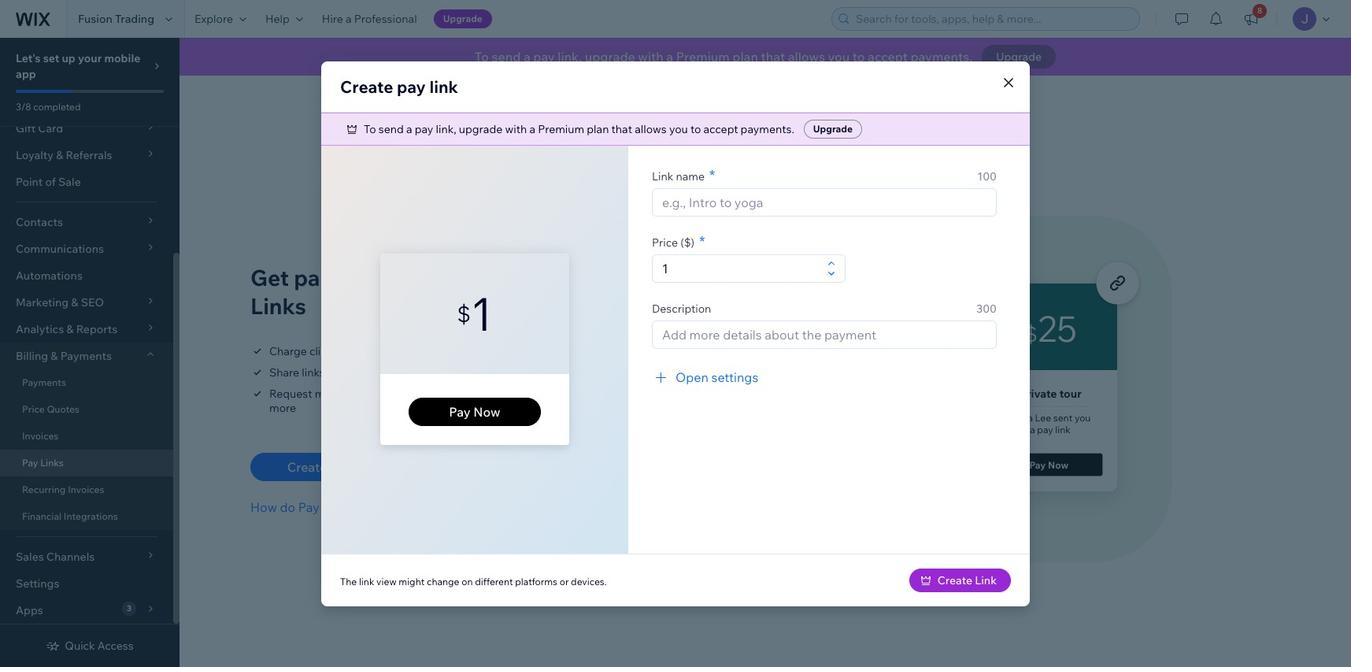 Task type: locate. For each thing, give the bounding box(es) containing it.
to
[[853, 49, 865, 65], [691, 122, 701, 136]]

1 horizontal spatial or
[[425, 365, 436, 380]]

0 vertical spatial premium
[[676, 49, 730, 65]]

0 horizontal spatial links
[[40, 457, 64, 469]]

your right the for
[[369, 387, 392, 401]]

1 vertical spatial your
[[369, 387, 392, 401]]

1 horizontal spatial upgrade
[[585, 49, 635, 65]]

1 horizontal spatial plan
[[733, 49, 758, 65]]

or left any
[[425, 365, 436, 380]]

how
[[250, 499, 277, 515]]

get
[[250, 264, 289, 291]]

1 vertical spatial upgrade button
[[982, 45, 1056, 69]]

0 horizontal spatial accept
[[704, 122, 738, 136]]

invoices link
[[0, 423, 173, 450]]

0 vertical spatial send
[[492, 49, 521, 65]]

app
[[16, 67, 36, 81]]

2 vertical spatial create
[[938, 573, 973, 587]]

plan
[[733, 49, 758, 65], [587, 122, 609, 136]]

1 horizontal spatial with
[[505, 122, 527, 136]]

0 horizontal spatial *
[[699, 232, 705, 250]]

0 vertical spatial or
[[373, 344, 384, 358]]

Description field
[[658, 321, 992, 348]]

mobile
[[104, 51, 140, 65]]

upgrade button right professional
[[434, 9, 492, 28]]

0 vertical spatial *
[[710, 166, 715, 184]]

0 vertical spatial payments
[[60, 349, 112, 363]]

1 horizontal spatial that
[[761, 49, 785, 65]]

1 vertical spatial create link
[[938, 573, 997, 587]]

1
[[471, 285, 493, 342]]

* right ($)
[[699, 232, 705, 250]]

1 horizontal spatial on
[[462, 575, 473, 587]]

0 horizontal spatial allows
[[635, 122, 667, 136]]

2 horizontal spatial links
[[322, 499, 353, 515]]

pay now
[[449, 404, 501, 420]]

price inside price ($) *
[[652, 235, 678, 249]]

1 vertical spatial pay
[[397, 76, 426, 96]]

fusion
[[78, 12, 112, 26]]

link
[[652, 169, 674, 183], [330, 459, 355, 475], [975, 573, 997, 587]]

links
[[250, 292, 306, 320], [40, 457, 64, 469], [322, 499, 353, 515]]

upgrade button down search for tools, apps, help & more... field
[[982, 45, 1056, 69]]

links inside the get paid instantly with pay links
[[250, 292, 306, 320]]

payments up price quotes
[[22, 376, 66, 388]]

your
[[78, 51, 102, 65], [369, 387, 392, 401]]

0 horizontal spatial payments.
[[741, 122, 795, 136]]

price left ($)
[[652, 235, 678, 249]]

100
[[978, 169, 997, 183]]

2 vertical spatial you
[[481, 365, 500, 380]]

invoices down 'pay links' link
[[68, 484, 104, 495]]

price inside sidebar element
[[22, 403, 45, 415]]

0 horizontal spatial send
[[379, 122, 404, 136]]

with
[[638, 49, 664, 65], [505, 122, 527, 136], [443, 264, 489, 291]]

pay inside the get paid instantly with pay links
[[494, 264, 532, 291]]

email
[[395, 365, 422, 380]]

0 horizontal spatial create link button
[[250, 453, 392, 481]]

want
[[503, 365, 528, 380]]

300
[[977, 301, 997, 315]]

1 vertical spatial upgrade
[[997, 50, 1042, 64]]

link inside link name *
[[652, 169, 674, 183]]

pay up the recurring at left bottom
[[22, 457, 38, 469]]

on right links
[[327, 365, 341, 380]]

payments.
[[911, 49, 973, 65], [741, 122, 795, 136]]

*
[[710, 166, 715, 184], [699, 232, 705, 250]]

professional
[[354, 12, 417, 26]]

pay
[[533, 49, 555, 65], [397, 76, 426, 96], [415, 122, 433, 136]]

paid
[[294, 264, 340, 291]]

0 horizontal spatial upgrade
[[443, 13, 483, 24]]

0 vertical spatial invoices
[[22, 430, 59, 442]]

* right the name
[[710, 166, 715, 184]]

1 horizontal spatial send
[[492, 49, 521, 65]]

send
[[492, 49, 521, 65], [379, 122, 404, 136]]

* for link name *
[[710, 166, 715, 184]]

0 horizontal spatial link
[[330, 459, 355, 475]]

* for price ($) *
[[699, 232, 705, 250]]

billing & payments button
[[0, 343, 173, 369]]

integrations
[[64, 510, 118, 522]]

upgrade
[[443, 13, 483, 24], [997, 50, 1042, 64], [813, 122, 853, 134]]

2 horizontal spatial or
[[560, 575, 569, 587]]

0 horizontal spatial with
[[443, 264, 489, 291]]

on right change
[[462, 575, 473, 587]]

upgrade button
[[434, 9, 492, 28], [982, 45, 1056, 69], [804, 119, 862, 138]]

allows
[[788, 49, 825, 65], [635, 122, 667, 136]]

Price ($) text field
[[658, 255, 823, 282]]

times
[[431, 344, 460, 358]]

let's set up your mobile app
[[16, 51, 140, 81]]

on inside "charge clients once or multiple times share links on social, via email or any way you want request money for your products, services, events and more"
[[327, 365, 341, 380]]

pay inside button
[[449, 404, 471, 420]]

or
[[373, 344, 384, 358], [425, 365, 436, 380], [560, 575, 569, 587]]

1 vertical spatial links
[[40, 457, 64, 469]]

1 horizontal spatial you
[[669, 122, 688, 136]]

2 horizontal spatial with
[[638, 49, 664, 65]]

upgrade up the link name field at the top of page
[[813, 122, 853, 134]]

1 horizontal spatial create
[[340, 76, 393, 96]]

1 vertical spatial or
[[425, 365, 436, 380]]

name
[[676, 169, 705, 183]]

0 horizontal spatial on
[[327, 365, 341, 380]]

point of sale
[[16, 175, 81, 189]]

0 vertical spatial accept
[[868, 49, 908, 65]]

pay right 1
[[494, 264, 532, 291]]

0 vertical spatial allows
[[788, 49, 825, 65]]

0 vertical spatial create
[[340, 76, 393, 96]]

1 vertical spatial link,
[[436, 122, 457, 136]]

links down get
[[250, 292, 306, 320]]

0 horizontal spatial your
[[78, 51, 102, 65]]

0 vertical spatial upgrade
[[443, 13, 483, 24]]

invoices
[[22, 430, 59, 442], [68, 484, 104, 495]]

automations link
[[0, 262, 173, 289]]

invoices up pay links
[[22, 430, 59, 442]]

0 vertical spatial that
[[761, 49, 785, 65]]

price left quotes
[[22, 403, 45, 415]]

0 vertical spatial price
[[652, 235, 678, 249]]

1 vertical spatial allows
[[635, 122, 667, 136]]

0 vertical spatial link
[[430, 76, 458, 96]]

0 horizontal spatial link
[[359, 575, 374, 587]]

or right once
[[373, 344, 384, 358]]

financial
[[22, 510, 62, 522]]

way
[[459, 365, 479, 380]]

help button
[[256, 0, 313, 38]]

1 vertical spatial accept
[[704, 122, 738, 136]]

create link button
[[250, 453, 392, 481], [909, 568, 1011, 592]]

0 vertical spatial on
[[327, 365, 341, 380]]

open settings button
[[652, 367, 759, 386]]

payments
[[60, 349, 112, 363], [22, 376, 66, 388]]

upgrade for leftmost upgrade button
[[443, 13, 483, 24]]

hire
[[322, 12, 343, 26]]

price for price quotes
[[22, 403, 45, 415]]

0 vertical spatial plan
[[733, 49, 758, 65]]

payments up payments link
[[60, 349, 112, 363]]

explore
[[195, 12, 233, 26]]

price quotes link
[[0, 396, 173, 423]]

8 button
[[1234, 0, 1269, 38]]

2 vertical spatial link
[[975, 573, 997, 587]]

settings
[[16, 577, 59, 591]]

1 vertical spatial to
[[691, 122, 701, 136]]

0 vertical spatial you
[[828, 49, 850, 65]]

quick access button
[[46, 639, 134, 653]]

0 horizontal spatial you
[[481, 365, 500, 380]]

the
[[340, 575, 357, 587]]

upgrade right professional
[[443, 13, 483, 24]]

0 vertical spatial link
[[652, 169, 674, 183]]

your inside "charge clients once or multiple times share links on social, via email or any way you want request money for your products, services, events and more"
[[369, 387, 392, 401]]

links inside sidebar element
[[40, 457, 64, 469]]

now
[[474, 404, 501, 420]]

premium
[[676, 49, 730, 65], [538, 122, 585, 136]]

$
[[457, 300, 471, 327]]

1 vertical spatial you
[[669, 122, 688, 136]]

1 vertical spatial that
[[612, 122, 632, 136]]

create pay link
[[340, 76, 458, 96]]

2 horizontal spatial upgrade button
[[982, 45, 1056, 69]]

2 vertical spatial upgrade button
[[804, 119, 862, 138]]

upgrade
[[585, 49, 635, 65], [459, 122, 503, 136]]

1 horizontal spatial price
[[652, 235, 678, 249]]

0 vertical spatial your
[[78, 51, 102, 65]]

0 horizontal spatial link,
[[436, 122, 457, 136]]

or left the devices.
[[560, 575, 569, 587]]

pay down services,
[[449, 404, 471, 420]]

you
[[828, 49, 850, 65], [669, 122, 688, 136], [481, 365, 500, 380]]

on
[[327, 365, 341, 380], [462, 575, 473, 587]]

1 horizontal spatial allows
[[788, 49, 825, 65]]

links left "work?"
[[322, 499, 353, 515]]

0 horizontal spatial plan
[[587, 122, 609, 136]]

1 horizontal spatial your
[[369, 387, 392, 401]]

0 vertical spatial to
[[853, 49, 865, 65]]

sidebar element
[[0, 0, 180, 667]]

upgrade for upgrade button to the middle
[[813, 122, 853, 134]]

1 vertical spatial to
[[364, 122, 376, 136]]

your right up
[[78, 51, 102, 65]]

open settings
[[676, 369, 759, 385]]

1 vertical spatial upgrade
[[459, 122, 503, 136]]

instantly
[[345, 264, 438, 291]]

upgrade down search for tools, apps, help & more... field
[[997, 50, 1042, 64]]

0 vertical spatial pay
[[533, 49, 555, 65]]

completed
[[33, 101, 81, 113]]

to send a pay link, upgrade with a premium plan that allows you to accept payments.
[[475, 49, 973, 65], [364, 122, 795, 136]]

0 vertical spatial to send a pay link, upgrade with a premium plan that allows you to accept payments.
[[475, 49, 973, 65]]

upgrade button up the link name field at the top of page
[[804, 119, 862, 138]]

1 vertical spatial link
[[359, 575, 374, 587]]

pay
[[494, 264, 532, 291], [449, 404, 471, 420], [22, 457, 38, 469], [298, 499, 320, 515]]

0 horizontal spatial or
[[373, 344, 384, 358]]

link
[[430, 76, 458, 96], [359, 575, 374, 587]]

links up the recurring at left bottom
[[40, 457, 64, 469]]

1 horizontal spatial links
[[250, 292, 306, 320]]

price
[[652, 235, 678, 249], [22, 403, 45, 415]]

financial integrations
[[22, 510, 118, 522]]

0 horizontal spatial create link
[[287, 459, 355, 475]]

0 vertical spatial payments.
[[911, 49, 973, 65]]

1 horizontal spatial *
[[710, 166, 715, 184]]

1 horizontal spatial premium
[[676, 49, 730, 65]]

1 horizontal spatial to
[[475, 49, 489, 65]]



Task type: describe. For each thing, give the bounding box(es) containing it.
trading
[[115, 12, 154, 26]]

via
[[378, 365, 392, 380]]

2 horizontal spatial you
[[828, 49, 850, 65]]

platforms
[[515, 575, 558, 587]]

change
[[427, 575, 460, 587]]

1 horizontal spatial accept
[[868, 49, 908, 65]]

the link view might change on different platforms or devices.
[[340, 575, 607, 587]]

1 vertical spatial payments.
[[741, 122, 795, 136]]

recurring invoices
[[22, 484, 104, 495]]

do
[[280, 499, 296, 515]]

charge clients once or multiple times share links on social, via email or any way you want request money for your products, services, events and more
[[269, 344, 550, 415]]

2 vertical spatial links
[[322, 499, 353, 515]]

1 vertical spatial with
[[505, 122, 527, 136]]

access
[[98, 639, 134, 653]]

financial integrations link
[[0, 503, 173, 530]]

for
[[352, 387, 367, 401]]

products,
[[395, 387, 444, 401]]

1 vertical spatial plan
[[587, 122, 609, 136]]

social,
[[343, 365, 375, 380]]

payments link
[[0, 369, 173, 396]]

1 vertical spatial premium
[[538, 122, 585, 136]]

0 horizontal spatial to
[[364, 122, 376, 136]]

once
[[346, 344, 371, 358]]

point of sale link
[[0, 169, 173, 195]]

up
[[62, 51, 75, 65]]

settings
[[712, 369, 759, 385]]

multiple
[[387, 344, 429, 358]]

fusion trading
[[78, 12, 154, 26]]

pay inside sidebar element
[[22, 457, 38, 469]]

how do pay links work?
[[250, 499, 392, 515]]

work?
[[356, 499, 392, 515]]

more
[[269, 401, 296, 415]]

with inside the get paid instantly with pay links
[[443, 264, 489, 291]]

and
[[530, 387, 550, 401]]

hire a professional link
[[313, 0, 427, 38]]

pay links
[[22, 457, 64, 469]]

you inside "charge clients once or multiple times share links on social, via email or any way you want request money for your products, services, events and more"
[[481, 365, 500, 380]]

0 vertical spatial link,
[[558, 49, 582, 65]]

services,
[[446, 387, 491, 401]]

0 vertical spatial create link button
[[250, 453, 392, 481]]

link name *
[[652, 166, 715, 184]]

recurring
[[22, 484, 66, 495]]

how do pay links work? link
[[250, 498, 392, 517]]

recurring invoices link
[[0, 476, 173, 503]]

different
[[475, 575, 513, 587]]

Link name field
[[658, 189, 992, 215]]

0 horizontal spatial upgrade button
[[434, 9, 492, 28]]

0 horizontal spatial that
[[612, 122, 632, 136]]

point
[[16, 175, 43, 189]]

($)
[[681, 235, 695, 249]]

2 vertical spatial or
[[560, 575, 569, 587]]

1 vertical spatial on
[[462, 575, 473, 587]]

description
[[652, 301, 711, 315]]

view
[[376, 575, 397, 587]]

1 vertical spatial to send a pay link, upgrade with a premium plan that allows you to accept payments.
[[364, 122, 795, 136]]

3/8 completed
[[16, 101, 81, 113]]

$ 1
[[457, 285, 493, 342]]

2 vertical spatial pay
[[415, 122, 433, 136]]

8
[[1258, 6, 1263, 16]]

clients
[[309, 344, 343, 358]]

payments inside dropdown button
[[60, 349, 112, 363]]

&
[[51, 349, 58, 363]]

upgrade for right upgrade button
[[997, 50, 1042, 64]]

1 horizontal spatial upgrade button
[[804, 119, 862, 138]]

0 vertical spatial with
[[638, 49, 664, 65]]

pay links link
[[0, 450, 173, 476]]

0 horizontal spatial invoices
[[22, 430, 59, 442]]

of
[[45, 175, 56, 189]]

0 horizontal spatial upgrade
[[459, 122, 503, 136]]

let's
[[16, 51, 41, 65]]

open
[[676, 369, 709, 385]]

1 horizontal spatial create link
[[938, 573, 997, 587]]

request
[[269, 387, 312, 401]]

1 vertical spatial payments
[[22, 376, 66, 388]]

quick
[[65, 639, 95, 653]]

automations
[[16, 269, 83, 283]]

sale
[[58, 175, 81, 189]]

devices.
[[571, 575, 607, 587]]

Search for tools, apps, help & more... field
[[851, 8, 1135, 30]]

1 horizontal spatial to
[[853, 49, 865, 65]]

price quotes
[[22, 403, 79, 415]]

0 vertical spatial create link
[[287, 459, 355, 475]]

your inside let's set up your mobile app
[[78, 51, 102, 65]]

might
[[399, 575, 425, 587]]

price for price ($) *
[[652, 235, 678, 249]]

any
[[438, 365, 456, 380]]

pay right do
[[298, 499, 320, 515]]

1 vertical spatial send
[[379, 122, 404, 136]]

set
[[43, 51, 59, 65]]

charge
[[269, 344, 307, 358]]

quotes
[[47, 403, 79, 415]]

quick access
[[65, 639, 134, 653]]

1 horizontal spatial create link button
[[909, 568, 1011, 592]]

pay now button
[[409, 398, 541, 426]]

0 horizontal spatial to
[[691, 122, 701, 136]]

events
[[494, 387, 528, 401]]

hire a professional
[[322, 12, 417, 26]]

settings link
[[0, 570, 173, 597]]

1 vertical spatial link
[[330, 459, 355, 475]]

billing
[[16, 349, 48, 363]]

links
[[302, 365, 325, 380]]

money
[[315, 387, 350, 401]]

share
[[269, 365, 299, 380]]

get paid instantly with pay links
[[250, 264, 532, 320]]

1 horizontal spatial invoices
[[68, 484, 104, 495]]

help
[[265, 12, 290, 26]]

1 horizontal spatial payments.
[[911, 49, 973, 65]]

3/8
[[16, 101, 31, 113]]

price ($) *
[[652, 232, 705, 250]]

0 horizontal spatial create
[[287, 459, 327, 475]]

billing & payments
[[16, 349, 112, 363]]



Task type: vqa. For each thing, say whether or not it's contained in the screenshot.
'Pay' within Get paid instantly with Pay Links
yes



